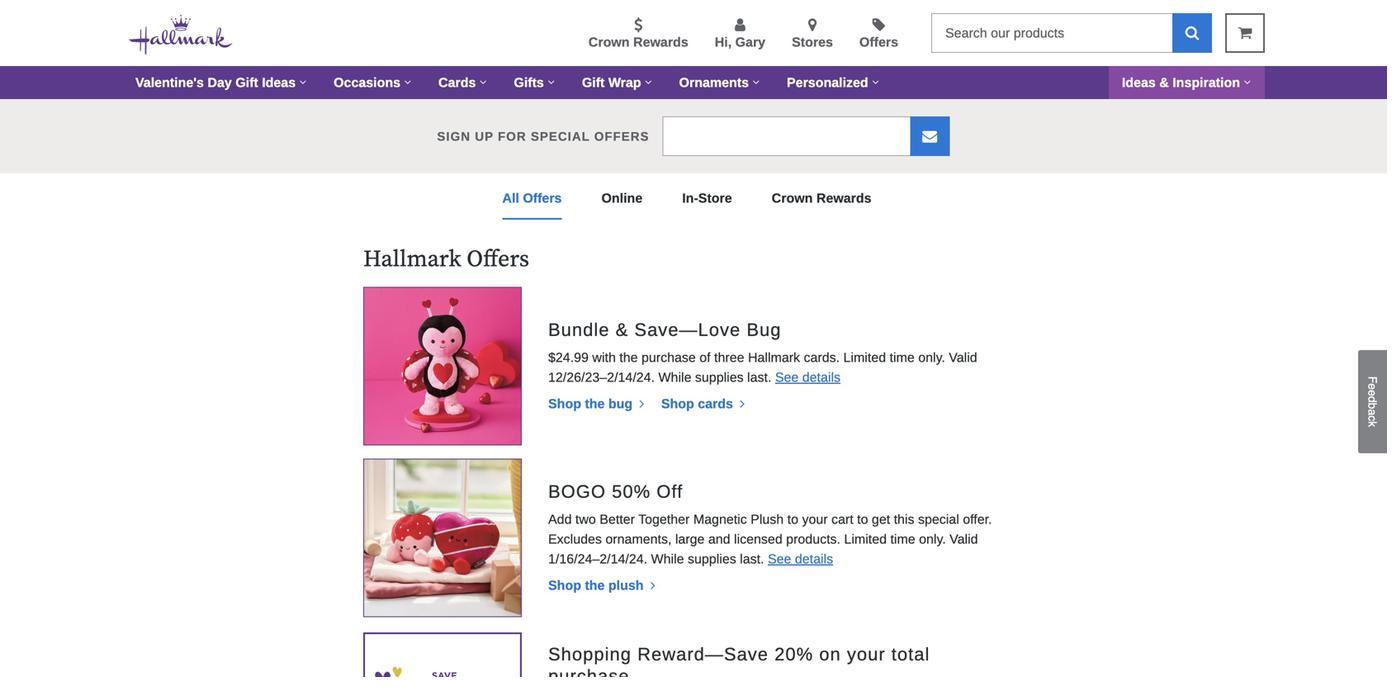 Task type: vqa. For each thing, say whether or not it's contained in the screenshot.
the top the the
yes



Task type: describe. For each thing, give the bounding box(es) containing it.
shop cards
[[661, 396, 737, 411]]

1 e from the top
[[1366, 383, 1380, 390]]

occasions
[[334, 75, 401, 90]]

time inside $24.99 with the purchase of three hallmark cards. limited time only. valid 12/26/23–2/14/24. while supplies last.
[[890, 350, 915, 365]]

in-
[[682, 191, 698, 206]]

with
[[592, 350, 616, 365]]

this
[[894, 512, 915, 527]]

bug
[[747, 319, 782, 340]]

online link
[[602, 173, 643, 220]]

inspiration
[[1173, 75, 1240, 90]]

better
[[600, 512, 635, 527]]

d
[[1366, 396, 1380, 403]]

gifts link
[[501, 66, 569, 99]]

stores
[[792, 35, 833, 50]]

purchase inside shopping reward—save 20% on your total purchase
[[548, 666, 630, 677]]

all
[[502, 191, 519, 206]]

f e e d b a c k
[[1366, 376, 1380, 427]]

shop the bug link
[[548, 396, 661, 411]]

shopping cart image
[[1238, 25, 1252, 40]]

in-store link
[[682, 173, 732, 220]]

& for ideas
[[1160, 75, 1169, 90]]

all offers
[[502, 191, 562, 206]]

shop the plush link
[[548, 578, 669, 593]]

cards
[[698, 396, 733, 411]]

shop the plush
[[548, 578, 647, 593]]

plush
[[609, 578, 644, 593]]

offers link
[[860, 17, 898, 52]]

hi, gary link
[[715, 17, 766, 52]]

hi, gary
[[715, 35, 766, 50]]

details for bundle & save—love bug
[[802, 370, 841, 385]]

hallmark offers region
[[0, 220, 1387, 677]]

see details for bundle & save—love bug
[[775, 370, 841, 385]]

ornaments
[[679, 75, 749, 90]]

your inside add two better together magnetic plush to your cart to get this special offer. excludes ornaments, large and licensed products. limited time only. valid 1/16/24–2/14/24. while supplies last.
[[802, 512, 828, 527]]

k
[[1366, 421, 1380, 427]]

shop the bug
[[548, 396, 636, 411]]

ornaments link
[[666, 66, 774, 99]]

hallmark image
[[129, 15, 233, 55]]

2 e from the top
[[1366, 390, 1380, 396]]

and
[[708, 532, 730, 547]]

gift wrap
[[582, 75, 641, 90]]

off
[[657, 481, 683, 502]]

$24.99 with the purchase of three hallmark cards. limited time only. valid 12/26/23–2/14/24. while supplies last.
[[548, 350, 977, 385]]

reward—save
[[638, 644, 769, 664]]

total
[[892, 644, 930, 664]]

crown inside menu
[[589, 35, 630, 50]]

offers for all offers
[[523, 191, 562, 206]]

hallmark link
[[129, 13, 246, 58]]

add
[[548, 512, 572, 527]]

offer.
[[963, 512, 992, 527]]

0 vertical spatial hallmark
[[363, 245, 461, 274]]

2 to from the left
[[857, 512, 868, 527]]

together
[[638, 512, 690, 527]]

store
[[698, 191, 732, 206]]

offers
[[594, 129, 650, 143]]

only. inside $24.99 with the purchase of three hallmark cards. limited time only. valid 12/26/23–2/14/24. while supplies last.
[[918, 350, 945, 365]]

bundle
[[548, 319, 610, 340]]

last. inside add two better together magnetic plush to your cart to get this special offer. excludes ornaments, large and licensed products. limited time only. valid 1/16/24–2/14/24. while supplies last.
[[740, 551, 764, 566]]

valentine's
[[135, 75, 204, 90]]

see details link for bundle & save—love bug
[[775, 370, 841, 385]]

Sign up for special offers email field
[[663, 116, 911, 156]]

supplies inside $24.99 with the purchase of three hallmark cards. limited time only. valid 12/26/23–2/14/24. while supplies last.
[[695, 370, 744, 385]]

special inside add two better together magnetic plush to your cart to get this special offer. excludes ornaments, large and licensed products. limited time only. valid 1/16/24–2/14/24. while supplies last.
[[918, 512, 959, 527]]

magnetic
[[694, 512, 747, 527]]

search image
[[1186, 25, 1199, 40]]

sign up for special offers
[[437, 129, 650, 143]]

menu inside banner
[[259, 14, 918, 52]]

b
[[1366, 403, 1380, 409]]

icon image for off
[[647, 579, 655, 592]]

crown inside menu bar
[[772, 191, 813, 206]]

stores link
[[792, 17, 833, 52]]

f e e d b a c k button
[[1358, 350, 1387, 453]]

valentine's day gift ideas link
[[122, 66, 320, 99]]

1 to from the left
[[788, 512, 799, 527]]

of
[[700, 350, 711, 365]]

licensed
[[734, 532, 783, 547]]

see details link for bogo 50% off
[[768, 551, 833, 566]]

while inside add two better together magnetic plush to your cart to get this special offer. excludes ornaments, large and licensed products. limited time only. valid 1/16/24–2/14/24. while supplies last.
[[651, 551, 684, 566]]

a
[[1366, 409, 1380, 416]]

three
[[714, 350, 744, 365]]

bundle & save—love bug
[[548, 319, 782, 340]]

shopping
[[548, 644, 632, 664]]

all offers link
[[502, 173, 562, 220]]

ideas & inspiration link
[[1109, 66, 1265, 99]]

add two better together magnetic plush to your cart to get this special offer. excludes ornaments, large and licensed products. limited time only. valid 1/16/24–2/14/24. while supplies last.
[[548, 512, 992, 566]]

shop down 12/26/23–2/14/24.
[[548, 396, 581, 411]]

details for bogo 50% off
[[795, 551, 833, 566]]

gary
[[735, 35, 766, 50]]

get
[[872, 512, 890, 527]]

time inside add two better together magnetic plush to your cart to get this special offer. excludes ornaments, large and licensed products. limited time only. valid 1/16/24–2/14/24. while supplies last.
[[891, 532, 916, 547]]

$24.99
[[548, 350, 589, 365]]

50%
[[612, 481, 651, 502]]

two
[[576, 512, 596, 527]]

f
[[1366, 376, 1380, 383]]



Task type: locate. For each thing, give the bounding box(es) containing it.
e up d
[[1366, 383, 1380, 390]]

excludes
[[548, 532, 602, 547]]

only. inside add two better together magnetic plush to your cart to get this special offer. excludes ornaments, large and licensed products. limited time only. valid 1/16/24–2/14/24. while supplies last.
[[919, 532, 946, 547]]

12/26/23–2/14/24.
[[548, 370, 655, 385]]

1 vertical spatial last.
[[740, 551, 764, 566]]

rewards inside banner
[[633, 35, 688, 50]]

occasions link
[[320, 66, 425, 99]]

shop cards link
[[661, 396, 758, 411]]

1 vertical spatial purchase
[[548, 666, 630, 677]]

see for bogo 50% off
[[768, 551, 791, 566]]

icon image right cards
[[737, 397, 745, 410]]

sign
[[437, 129, 471, 143]]

0 vertical spatial see details
[[775, 370, 841, 385]]

menu
[[259, 14, 918, 52]]

shopping reward—save 20% on your total purchase
[[548, 644, 930, 677]]

& inside menu bar
[[1160, 75, 1169, 90]]

to left get in the bottom of the page
[[857, 512, 868, 527]]

details down the cards.
[[802, 370, 841, 385]]

offers for hallmark offers
[[467, 245, 529, 274]]

&
[[1160, 75, 1169, 90], [616, 319, 629, 340]]

see details link down products. in the bottom right of the page
[[768, 551, 833, 566]]

details
[[802, 370, 841, 385], [795, 551, 833, 566]]

wrap
[[608, 75, 641, 90]]

see down licensed
[[768, 551, 791, 566]]

1 vertical spatial while
[[651, 551, 684, 566]]

supplies
[[695, 370, 744, 385], [688, 551, 736, 566]]

1 horizontal spatial &
[[1160, 75, 1169, 90]]

1 ideas from the left
[[262, 75, 296, 90]]

ideas left inspiration
[[1122, 75, 1156, 90]]

online
[[602, 191, 643, 206]]

special right this
[[918, 512, 959, 527]]

2 gift from the left
[[582, 75, 605, 90]]

0 horizontal spatial rewards
[[633, 35, 688, 50]]

0 horizontal spatial crown rewards
[[589, 35, 688, 50]]

1 horizontal spatial gift
[[582, 75, 605, 90]]

icon image right bug
[[636, 397, 644, 410]]

last.
[[747, 370, 772, 385], [740, 551, 764, 566]]

& up with
[[616, 319, 629, 340]]

0 vertical spatial crown rewards link
[[589, 17, 688, 52]]

time right the cards.
[[890, 350, 915, 365]]

1 vertical spatial crown
[[772, 191, 813, 206]]

0 horizontal spatial your
[[802, 512, 828, 527]]

supplies down three
[[695, 370, 744, 385]]

purchase down bundle & save—love bug
[[642, 350, 696, 365]]

offers down 'all'
[[467, 245, 529, 274]]

banner containing crown rewards
[[0, 0, 1387, 99]]

in-store
[[682, 191, 732, 206]]

personalized link
[[774, 66, 893, 99]]

crown down sign up for special offers email field
[[772, 191, 813, 206]]

crown rewards
[[589, 35, 688, 50], [772, 191, 872, 206]]

supplies inside add two better together magnetic plush to your cart to get this special offer. excludes ornaments, large and licensed products. limited time only. valid 1/16/24–2/14/24. while supplies last.
[[688, 551, 736, 566]]

icon image inside shop the bug link
[[636, 397, 644, 410]]

banner
[[0, 0, 1387, 99]]

day
[[208, 75, 232, 90]]

c
[[1366, 416, 1380, 421]]

0 horizontal spatial &
[[616, 319, 629, 340]]

0 horizontal spatial crown rewards link
[[589, 17, 688, 52]]

1 horizontal spatial icon image
[[647, 579, 655, 592]]

time
[[890, 350, 915, 365], [891, 532, 916, 547]]

crown up gift wrap at the left top
[[589, 35, 630, 50]]

offers right 'all'
[[523, 191, 562, 206]]

1 horizontal spatial crown
[[772, 191, 813, 206]]

0 horizontal spatial special
[[531, 129, 590, 143]]

to right plush
[[788, 512, 799, 527]]

shop for $24.99 with the purchase of three hallmark cards. limited time only. valid 12/26/23–2/14/24. while supplies last.
[[661, 396, 694, 411]]

& left inspiration
[[1160, 75, 1169, 90]]

menu bar containing valentine's day gift ideas
[[122, 66, 1265, 99]]

icon image
[[636, 397, 644, 410], [737, 397, 745, 410], [647, 579, 655, 592]]

1 horizontal spatial purchase
[[642, 350, 696, 365]]

crown rewards link up wrap
[[589, 17, 688, 52]]

None search field
[[932, 13, 1212, 53]]

gift
[[236, 75, 258, 90], [582, 75, 605, 90]]

hallmark
[[363, 245, 461, 274], [748, 350, 800, 365]]

0 vertical spatial crown
[[589, 35, 630, 50]]

0 vertical spatial crown rewards
[[589, 35, 688, 50]]

ideas right day
[[262, 75, 296, 90]]

time down this
[[891, 532, 916, 547]]

20%
[[775, 644, 814, 664]]

better together magnetic plush image
[[364, 460, 521, 617]]

0 vertical spatial limited
[[844, 350, 886, 365]]

icon image inside shop cards link
[[737, 397, 745, 410]]

0 vertical spatial menu bar
[[122, 66, 1265, 99]]

1 vertical spatial see
[[768, 551, 791, 566]]

large
[[675, 532, 705, 547]]

1 vertical spatial menu bar
[[122, 173, 1265, 220]]

the down 1/16/24–2/14/24.
[[585, 578, 605, 593]]

0 horizontal spatial crown
[[589, 35, 630, 50]]

your
[[802, 512, 828, 527], [847, 644, 886, 664]]

gift wrap link
[[569, 66, 666, 99]]

shop
[[548, 396, 581, 411], [661, 396, 694, 411], [548, 578, 581, 593]]

limited
[[844, 350, 886, 365], [844, 532, 887, 547]]

personalized
[[787, 75, 869, 90]]

e up b
[[1366, 390, 1380, 396]]

gift right day
[[236, 75, 258, 90]]

details down products. in the bottom right of the page
[[795, 551, 833, 566]]

see details
[[775, 370, 841, 385], [768, 551, 833, 566]]

0 horizontal spatial icon image
[[636, 397, 644, 410]]

see details link
[[775, 370, 841, 385], [768, 551, 833, 566]]

0 vertical spatial &
[[1160, 75, 1169, 90]]

1 vertical spatial only.
[[919, 532, 946, 547]]

1 horizontal spatial to
[[857, 512, 868, 527]]

special
[[531, 129, 590, 143], [918, 512, 959, 527]]

0 horizontal spatial hallmark
[[363, 245, 461, 274]]

ideas & inspiration
[[1122, 75, 1240, 90]]

0 horizontal spatial to
[[788, 512, 799, 527]]

icon image right plush
[[647, 579, 655, 592]]

1 vertical spatial the
[[585, 396, 605, 411]]

love bug image
[[364, 288, 521, 445]]

on
[[819, 644, 841, 664]]

while down 'large'
[[651, 551, 684, 566]]

icon image for the
[[737, 397, 745, 410]]

& inside hallmark offers region
[[616, 319, 629, 340]]

crown rewards up wrap
[[589, 35, 688, 50]]

0 vertical spatial see
[[775, 370, 799, 385]]

valid inside $24.99 with the purchase of three hallmark cards. limited time only. valid 12/26/23–2/14/24. while supplies last.
[[949, 350, 977, 365]]

0 vertical spatial last.
[[747, 370, 772, 385]]

2 vertical spatial the
[[585, 578, 605, 593]]

navigation
[[116, 173, 1272, 220]]

special 20% off coupon for shopping hallmark.com image
[[364, 633, 521, 677]]

2 ideas from the left
[[1122, 75, 1156, 90]]

see details for bogo 50% off
[[768, 551, 833, 566]]

0 horizontal spatial purchase
[[548, 666, 630, 677]]

see details down the cards.
[[775, 370, 841, 385]]

0 vertical spatial while
[[659, 370, 692, 385]]

1 horizontal spatial your
[[847, 644, 886, 664]]

1 horizontal spatial special
[[918, 512, 959, 527]]

plush
[[751, 512, 784, 527]]

0 vertical spatial special
[[531, 129, 590, 143]]

hallmark offers
[[363, 245, 529, 274]]

your up products. in the bottom right of the page
[[802, 512, 828, 527]]

see details down products. in the bottom right of the page
[[768, 551, 833, 566]]

cards link
[[425, 66, 501, 99]]

0 vertical spatial valid
[[949, 350, 977, 365]]

supplies down and
[[688, 551, 736, 566]]

0 horizontal spatial ideas
[[262, 75, 296, 90]]

cards.
[[804, 350, 840, 365]]

1 vertical spatial hallmark
[[748, 350, 800, 365]]

offers up personalized link
[[860, 35, 898, 50]]

see details link down the cards.
[[775, 370, 841, 385]]

0 vertical spatial rewards
[[633, 35, 688, 50]]

1 vertical spatial supplies
[[688, 551, 736, 566]]

0 vertical spatial see details link
[[775, 370, 841, 385]]

gifts
[[514, 75, 544, 90]]

for
[[498, 129, 527, 143]]

gift left wrap
[[582, 75, 605, 90]]

navigation containing all offers
[[116, 173, 1272, 220]]

valentine's day gift ideas
[[135, 75, 296, 90]]

cart
[[832, 512, 854, 527]]

1 vertical spatial details
[[795, 551, 833, 566]]

0 vertical spatial the
[[620, 350, 638, 365]]

0 vertical spatial details
[[802, 370, 841, 385]]

1 gift from the left
[[236, 75, 258, 90]]

0 vertical spatial offers
[[860, 35, 898, 50]]

1 vertical spatial time
[[891, 532, 916, 547]]

bogo 50% off
[[548, 481, 683, 502]]

1 vertical spatial your
[[847, 644, 886, 664]]

1 vertical spatial special
[[918, 512, 959, 527]]

0 horizontal spatial gift
[[236, 75, 258, 90]]

shop down 1/16/24–2/14/24.
[[548, 578, 581, 593]]

shop left cards
[[661, 396, 694, 411]]

limited down get in the bottom of the page
[[844, 532, 887, 547]]

1 horizontal spatial ideas
[[1122, 75, 1156, 90]]

purchase
[[642, 350, 696, 365], [548, 666, 630, 677]]

limited inside $24.99 with the purchase of three hallmark cards. limited time only. valid 12/26/23–2/14/24. while supplies last.
[[844, 350, 886, 365]]

while
[[659, 370, 692, 385], [651, 551, 684, 566]]

0 vertical spatial your
[[802, 512, 828, 527]]

2 vertical spatial offers
[[467, 245, 529, 274]]

limited right the cards.
[[844, 350, 886, 365]]

1/16/24–2/14/24.
[[548, 551, 648, 566]]

the inside $24.99 with the purchase of three hallmark cards. limited time only. valid 12/26/23–2/14/24. while supplies last.
[[620, 350, 638, 365]]

menu bar
[[122, 66, 1265, 99], [122, 173, 1265, 220]]

the
[[620, 350, 638, 365], [585, 396, 605, 411], [585, 578, 605, 593]]

1 vertical spatial limited
[[844, 532, 887, 547]]

ornaments,
[[606, 532, 672, 547]]

see down bug
[[775, 370, 799, 385]]

products.
[[786, 532, 841, 547]]

the for bug
[[585, 396, 605, 411]]

save—love
[[635, 319, 741, 340]]

1 vertical spatial crown rewards
[[772, 191, 872, 206]]

1 vertical spatial offers
[[523, 191, 562, 206]]

crown rewards inside banner
[[589, 35, 688, 50]]

0 vertical spatial supplies
[[695, 370, 744, 385]]

0 vertical spatial only.
[[918, 350, 945, 365]]

menu containing crown rewards
[[259, 14, 918, 52]]

1 horizontal spatial crown rewards link
[[772, 173, 872, 220]]

crown rewards link down sign up for special offers email field
[[772, 173, 872, 220]]

bogo
[[548, 481, 606, 502]]

shop for bogo 50% off
[[548, 578, 581, 593]]

1 horizontal spatial rewards
[[817, 191, 872, 206]]

see for bundle & save—love bug
[[775, 370, 799, 385]]

last. inside $24.99 with the purchase of three hallmark cards. limited time only. valid 12/26/23–2/14/24. while supplies last.
[[747, 370, 772, 385]]

the left bug
[[585, 396, 605, 411]]

offers
[[860, 35, 898, 50], [523, 191, 562, 206], [467, 245, 529, 274]]

the right with
[[620, 350, 638, 365]]

e
[[1366, 383, 1380, 390], [1366, 390, 1380, 396]]

last. down bug
[[747, 370, 772, 385]]

icon image inside shop the plush link
[[647, 579, 655, 592]]

purchase inside $24.99 with the purchase of three hallmark cards. limited time only. valid 12/26/23–2/14/24. while supplies last.
[[642, 350, 696, 365]]

1 vertical spatial rewards
[[817, 191, 872, 206]]

1 vertical spatial see details link
[[768, 551, 833, 566]]

offers inside region
[[467, 245, 529, 274]]

to
[[788, 512, 799, 527], [857, 512, 868, 527]]

1 vertical spatial see details
[[768, 551, 833, 566]]

0 vertical spatial time
[[890, 350, 915, 365]]

2 horizontal spatial icon image
[[737, 397, 745, 410]]

last. down licensed
[[740, 551, 764, 566]]

1 vertical spatial &
[[616, 319, 629, 340]]

& for bundle
[[616, 319, 629, 340]]

while inside $24.99 with the purchase of three hallmark cards. limited time only. valid 12/26/23–2/14/24. while supplies last.
[[659, 370, 692, 385]]

2 menu bar from the top
[[122, 173, 1265, 220]]

hallmark inside $24.99 with the purchase of three hallmark cards. limited time only. valid 12/26/23–2/14/24. while supplies last.
[[748, 350, 800, 365]]

1 menu bar from the top
[[122, 66, 1265, 99]]

Search our products search field
[[932, 13, 1173, 53]]

cards
[[439, 75, 476, 90]]

valid inside add two better together magnetic plush to your cart to get this special offer. excludes ornaments, large and licensed products. limited time only. valid 1/16/24–2/14/24. while supplies last.
[[950, 532, 978, 547]]

while up 'shop cards'
[[659, 370, 692, 385]]

hi,
[[715, 35, 732, 50]]

rewards
[[633, 35, 688, 50], [817, 191, 872, 206]]

limited inside add two better together magnetic plush to your cart to get this special offer. excludes ornaments, large and licensed products. limited time only. valid 1/16/24–2/14/24. while supplies last.
[[844, 532, 887, 547]]

0 vertical spatial purchase
[[642, 350, 696, 365]]

1 horizontal spatial hallmark
[[748, 350, 800, 365]]

your inside shopping reward—save 20% on your total purchase
[[847, 644, 886, 664]]

up
[[475, 129, 494, 143]]

special right for
[[531, 129, 590, 143]]

menu bar inside banner
[[122, 66, 1265, 99]]

bug
[[609, 396, 633, 411]]

menu bar containing all offers
[[122, 173, 1265, 220]]

your right on
[[847, 644, 886, 664]]

ideas
[[262, 75, 296, 90], [1122, 75, 1156, 90]]

the for plush
[[585, 578, 605, 593]]

1 horizontal spatial crown rewards
[[772, 191, 872, 206]]

crown rewards down sign up for special offers email field
[[772, 191, 872, 206]]

1 vertical spatial valid
[[950, 532, 978, 547]]

see
[[775, 370, 799, 385], [768, 551, 791, 566]]

purchase down shopping
[[548, 666, 630, 677]]

1 vertical spatial crown rewards link
[[772, 173, 872, 220]]



